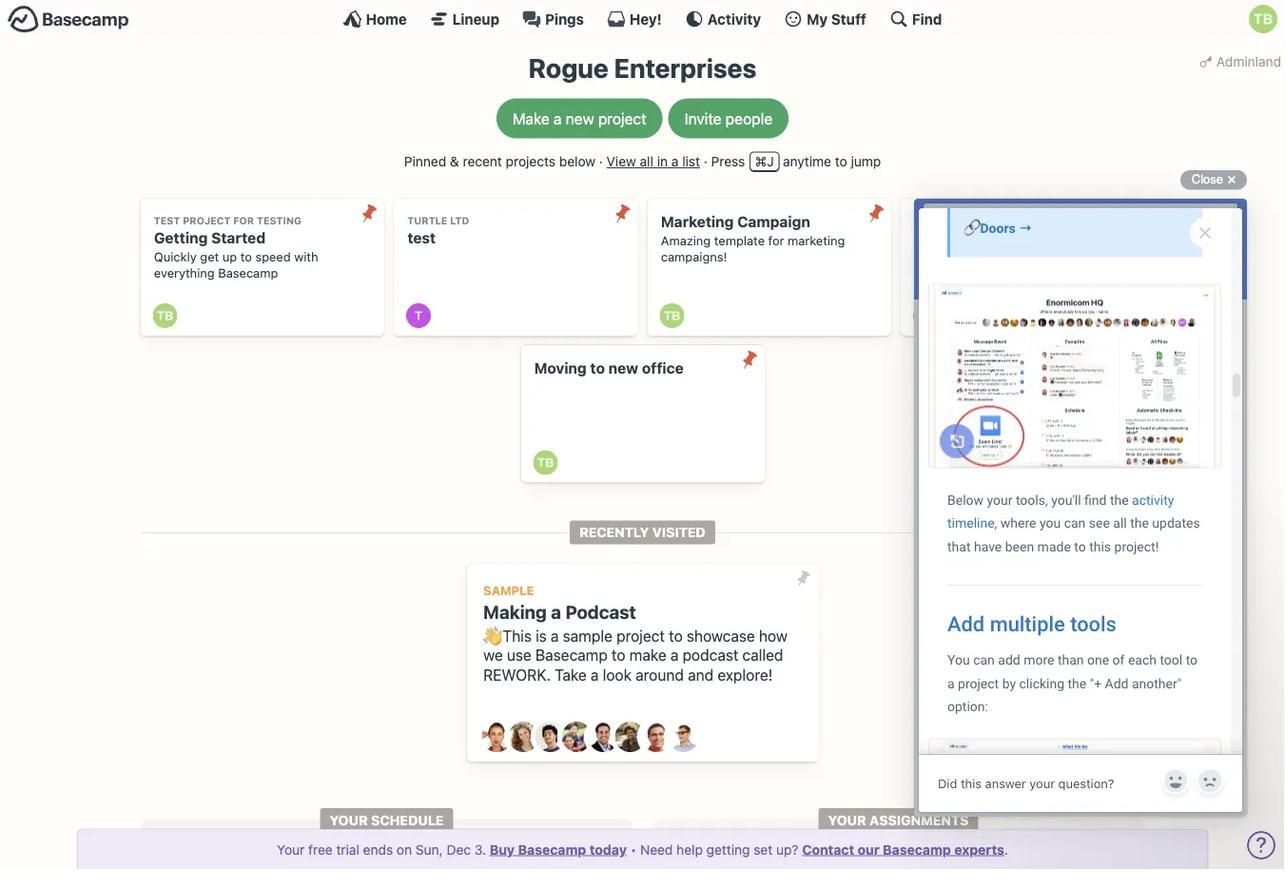 Task type: vqa. For each thing, say whether or not it's contained in the screenshot.
Close on the top
yes



Task type: locate. For each thing, give the bounding box(es) containing it.
· right list
[[704, 154, 708, 169]]

new inside moving to new office 'link'
[[609, 360, 638, 377]]

3.
[[475, 842, 486, 858]]

with
[[294, 250, 318, 264]]

pings
[[545, 10, 584, 27]]

a
[[554, 109, 562, 128], [671, 154, 679, 169], [551, 601, 561, 623], [551, 627, 559, 645], [671, 647, 679, 665], [591, 666, 599, 684]]

amazing inside amazing template for marketing campaigns!
[[915, 234, 964, 248]]

activity link
[[685, 10, 761, 29]]

1 horizontal spatial ·
[[704, 154, 708, 169]]

projects
[[506, 154, 556, 169]]

your for your schedule
[[330, 813, 368, 828]]

tim burton image
[[153, 304, 177, 328]]

sample
[[563, 627, 613, 645]]

new up below
[[566, 109, 594, 128]]

1 · from the left
[[599, 154, 603, 169]]

test
[[407, 229, 436, 247]]

jared davis image
[[535, 722, 566, 753]]

adminland link
[[1196, 48, 1285, 75]]

all right see
[[477, 846, 491, 863]]

josh fiske image
[[588, 722, 619, 753]]

amazing
[[661, 234, 711, 248], [915, 234, 964, 248]]

ends
[[363, 842, 393, 858]]

basecamp inside the sample making a podcast 👋 this is a sample project to showcase how we use basecamp to make a podcast called rework. take a look around and explore!
[[536, 647, 608, 665]]

around
[[636, 666, 684, 684]]

· left view
[[599, 154, 603, 169]]

0 horizontal spatial marketing
[[788, 234, 845, 248]]

is
[[536, 627, 547, 645]]

my stuff button
[[784, 10, 867, 29]]

marketing inside "marketing campaign amazing template for marketing campaigns!"
[[788, 234, 845, 248]]

1 template from the left
[[714, 234, 765, 248]]

our
[[858, 842, 880, 858]]

my
[[807, 10, 828, 27]]

hey! button
[[607, 10, 662, 29]]

getting
[[707, 842, 750, 858]]

for for campaigns!
[[1022, 234, 1038, 248]]

new left the office at the top of the page
[[609, 360, 638, 377]]

2 horizontal spatial for
[[1022, 234, 1038, 248]]

0 horizontal spatial for
[[233, 215, 254, 226]]

0 horizontal spatial campaigns!
[[661, 250, 727, 264]]

moving to new office
[[534, 360, 684, 377]]

make a new project link
[[496, 99, 663, 139]]

0 horizontal spatial template
[[714, 234, 765, 248]]

to right moving in the top left of the page
[[590, 360, 605, 377]]

basecamp
[[218, 266, 278, 280], [536, 647, 608, 665], [518, 842, 586, 858], [883, 842, 951, 858]]

1 amazing from the left
[[661, 234, 711, 248]]

new
[[566, 109, 594, 128], [609, 360, 638, 377]]

schedule
[[371, 813, 444, 828]]

to inside 'link'
[[590, 360, 605, 377]]

my stuff
[[807, 10, 867, 27]]

1 horizontal spatial marketing
[[1041, 234, 1099, 248]]

0 vertical spatial all
[[640, 154, 654, 169]]

get
[[200, 250, 219, 264]]

cross small image
[[1221, 168, 1243, 191]]

activity
[[708, 10, 761, 27]]

1 horizontal spatial new
[[609, 360, 638, 377]]

2 horizontal spatial your
[[828, 813, 866, 828]]

·
[[599, 154, 603, 169], [704, 154, 708, 169]]

.
[[1004, 842, 1008, 858]]

2 template from the left
[[968, 234, 1018, 248]]

1 vertical spatial new
[[609, 360, 638, 377]]

a right the make
[[554, 109, 562, 128]]

1 horizontal spatial campaigns!
[[915, 250, 981, 264]]

cheryl walters image
[[508, 722, 539, 753]]

take
[[555, 666, 587, 684]]

all left in
[[640, 154, 654, 169]]

1 campaigns! from the left
[[661, 250, 727, 264]]

need
[[640, 842, 673, 858]]

people
[[726, 109, 773, 128]]

1 marketing from the left
[[788, 234, 845, 248]]

free
[[308, 842, 333, 858]]

1 horizontal spatial template
[[968, 234, 1018, 248]]

2 amazing from the left
[[915, 234, 964, 248]]

terry image
[[406, 304, 431, 328]]

1 horizontal spatial for
[[768, 234, 784, 248]]

⌘ j anytime to jump
[[755, 154, 881, 169]]

👋
[[483, 627, 499, 645]]

find button
[[889, 10, 942, 29]]

buy
[[490, 842, 515, 858]]

jennifer young image
[[562, 722, 592, 753]]

2 campaigns! from the left
[[915, 250, 981, 264]]

use
[[507, 647, 532, 665]]

0 horizontal spatial amazing
[[661, 234, 711, 248]]

make
[[513, 109, 550, 128]]

hey!
[[630, 10, 662, 27]]

find
[[912, 10, 942, 27]]

to right up
[[240, 250, 252, 264]]

your up contact
[[828, 813, 866, 828]]

a right making
[[551, 601, 561, 623]]

0 horizontal spatial new
[[566, 109, 594, 128]]

1 horizontal spatial amazing
[[915, 234, 964, 248]]

new for a
[[566, 109, 594, 128]]

0 horizontal spatial ·
[[599, 154, 603, 169]]

project
[[598, 109, 647, 128], [617, 627, 665, 645]]

for inside "marketing campaign amazing template for marketing campaigns!"
[[768, 234, 784, 248]]

cross small image
[[1221, 168, 1243, 191]]

0 horizontal spatial all
[[477, 846, 491, 863]]

a right "is"
[[551, 627, 559, 645]]

quickly
[[154, 250, 197, 264]]

all
[[640, 154, 654, 169], [477, 846, 491, 863]]

0 horizontal spatial your
[[277, 842, 305, 858]]

for inside "test project for testing getting started quickly get up to speed with everything basecamp"
[[233, 215, 254, 226]]

test
[[154, 215, 180, 226]]

basecamp up take
[[536, 647, 608, 665]]

few
[[295, 846, 319, 863]]

2 marketing from the left
[[1041, 234, 1099, 248]]

new inside make a new project link
[[566, 109, 594, 128]]

for for getting
[[233, 215, 254, 226]]

nicole katz image
[[615, 722, 645, 753]]

your up trial
[[330, 813, 368, 828]]

moving
[[534, 360, 587, 377]]

trial
[[336, 842, 359, 858]]

amazing template for marketing campaigns! link
[[901, 198, 1145, 336]]

project up make
[[617, 627, 665, 645]]

your
[[330, 813, 368, 828], [828, 813, 866, 828], [277, 842, 305, 858]]

tim burton image
[[1249, 5, 1278, 33], [660, 304, 684, 328], [913, 304, 938, 328], [533, 450, 558, 475]]

None submit
[[354, 198, 384, 229], [608, 198, 638, 229], [861, 198, 891, 229], [734, 345, 765, 376], [788, 564, 819, 594], [354, 198, 384, 229], [608, 198, 638, 229], [861, 198, 891, 229], [734, 345, 765, 376], [788, 564, 819, 594]]

view
[[607, 154, 636, 169]]

basecamp down assignments at the bottom of the page
[[883, 842, 951, 858]]

press
[[711, 154, 745, 169]]

template
[[714, 234, 765, 248], [968, 234, 1018, 248]]

basecamp down up
[[218, 266, 278, 280]]

up
[[222, 250, 237, 264]]

assignments
[[870, 813, 969, 828]]

upcoming
[[323, 846, 387, 863]]

1 vertical spatial project
[[617, 627, 665, 645]]

view all in a list link
[[607, 154, 700, 169]]

today
[[590, 842, 627, 858]]

explore!
[[718, 666, 773, 684]]

contact
[[802, 842, 854, 858]]

0 vertical spatial new
[[566, 109, 594, 128]]

tim burton image inside amazing template for marketing campaigns! link
[[913, 304, 938, 328]]

visited
[[653, 525, 706, 541]]

project up view
[[598, 109, 647, 128]]

for inside amazing template for marketing campaigns!
[[1022, 234, 1038, 248]]

a few upcoming events – see all
[[282, 846, 491, 863]]

everything
[[154, 266, 215, 280]]

your left free
[[277, 842, 305, 858]]

basecamp right buy
[[518, 842, 586, 858]]

sample making a podcast 👋 this is a sample project to showcase how we use basecamp to make a podcast called rework. take a look around and explore!
[[483, 584, 788, 684]]

getting
[[154, 229, 208, 247]]

home
[[366, 10, 407, 27]]

1 horizontal spatial your
[[330, 813, 368, 828]]



Task type: describe. For each thing, give the bounding box(es) containing it.
new for to
[[609, 360, 638, 377]]

to up podcast
[[669, 627, 683, 645]]

look
[[603, 666, 632, 684]]

⌘
[[755, 154, 767, 169]]

make
[[630, 647, 667, 665]]

moving to new office link
[[521, 345, 765, 482]]

testing
[[257, 215, 302, 226]]

lineup
[[453, 10, 500, 27]]

2 · from the left
[[704, 154, 708, 169]]

&
[[450, 154, 459, 169]]

called
[[742, 647, 783, 665]]

switch accounts image
[[8, 5, 129, 34]]

up?
[[776, 842, 799, 858]]

a up around
[[671, 647, 679, 665]]

adminland
[[1217, 53, 1281, 69]]

a
[[282, 846, 292, 863]]

pinned & recent projects below · view all in a list
[[404, 154, 700, 169]]

a right in
[[671, 154, 679, 169]]

ltd
[[450, 215, 469, 226]]

invite people link
[[669, 99, 789, 139]]

podcast
[[565, 601, 636, 623]]

campaigns! inside amazing template for marketing campaigns!
[[915, 250, 981, 264]]

on
[[397, 842, 412, 858]]

lineup link
[[430, 10, 500, 29]]

your assignments
[[828, 813, 969, 828]]

see all link
[[450, 846, 491, 863]]

and
[[688, 666, 714, 684]]

events
[[391, 846, 434, 863]]

amazing template for marketing campaigns!
[[915, 234, 1099, 264]]

jump
[[851, 154, 881, 169]]

making
[[483, 601, 547, 623]]

steve marsh image
[[642, 722, 672, 753]]

your schedule
[[330, 813, 444, 828]]

speed
[[255, 250, 291, 264]]

started
[[211, 229, 266, 247]]

recent
[[463, 154, 502, 169]]

1 vertical spatial all
[[477, 846, 491, 863]]

•
[[630, 842, 637, 858]]

this
[[503, 627, 532, 645]]

template inside amazing template for marketing campaigns!
[[968, 234, 1018, 248]]

· press
[[704, 154, 745, 169]]

to inside "test project for testing getting started quickly get up to speed with everything basecamp"
[[240, 250, 252, 264]]

home link
[[343, 10, 407, 29]]

set
[[754, 842, 773, 858]]

project inside the sample making a podcast 👋 this is a sample project to showcase how we use basecamp to make a podcast called rework. take a look around and explore!
[[617, 627, 665, 645]]

make a new project
[[513, 109, 647, 128]]

experts
[[954, 842, 1004, 858]]

enterprises
[[614, 52, 757, 84]]

marketing
[[661, 213, 734, 231]]

we
[[483, 647, 503, 665]]

your free trial ends on sun, dec  3. buy basecamp today • need help getting set up? contact our basecamp experts .
[[277, 842, 1008, 858]]

rogue
[[529, 52, 609, 84]]

buy basecamp today link
[[490, 842, 627, 858]]

to left jump
[[835, 154, 847, 169]]

sample
[[483, 584, 534, 598]]

podcast
[[683, 647, 739, 665]]

sun,
[[416, 842, 443, 858]]

marketing inside amazing template for marketing campaigns!
[[1041, 234, 1099, 248]]

tim burton image inside moving to new office 'link'
[[533, 450, 558, 475]]

a left look
[[591, 666, 599, 684]]

1 horizontal spatial all
[[640, 154, 654, 169]]

list
[[682, 154, 700, 169]]

showcase
[[687, 627, 755, 645]]

project
[[183, 215, 231, 226]]

invite
[[685, 109, 722, 128]]

campaigns! inside "marketing campaign amazing template for marketing campaigns!"
[[661, 250, 727, 264]]

annie bryan image
[[482, 722, 512, 753]]

invite people
[[685, 109, 773, 128]]

rework.
[[483, 666, 551, 684]]

stuff
[[831, 10, 867, 27]]

turtle
[[407, 215, 448, 226]]

your for your assignments
[[828, 813, 866, 828]]

close button
[[1180, 168, 1247, 191]]

recently visited
[[580, 525, 706, 541]]

dec
[[447, 842, 471, 858]]

pinned
[[404, 154, 446, 169]]

tim burton image inside main element
[[1249, 5, 1278, 33]]

close
[[1192, 172, 1223, 186]]

template inside "marketing campaign amazing template for marketing campaigns!"
[[714, 234, 765, 248]]

in
[[657, 154, 668, 169]]

amazing inside "marketing campaign amazing template for marketing campaigns!"
[[661, 234, 711, 248]]

to up look
[[612, 647, 626, 665]]

–
[[438, 846, 446, 863]]

marketing campaign amazing template for marketing campaigns!
[[661, 213, 845, 264]]

below
[[559, 154, 596, 169]]

j
[[767, 154, 774, 169]]

test project for testing getting started quickly get up to speed with everything basecamp
[[154, 215, 318, 280]]

help
[[677, 842, 703, 858]]

main element
[[0, 0, 1285, 37]]

0 vertical spatial project
[[598, 109, 647, 128]]

contact our basecamp experts link
[[802, 842, 1004, 858]]

basecamp inside "test project for testing getting started quickly get up to speed with everything basecamp"
[[218, 266, 278, 280]]

rogue enterprises
[[529, 52, 757, 84]]

victor cooper image
[[668, 722, 699, 753]]

anytime
[[783, 154, 831, 169]]

office
[[642, 360, 684, 377]]



